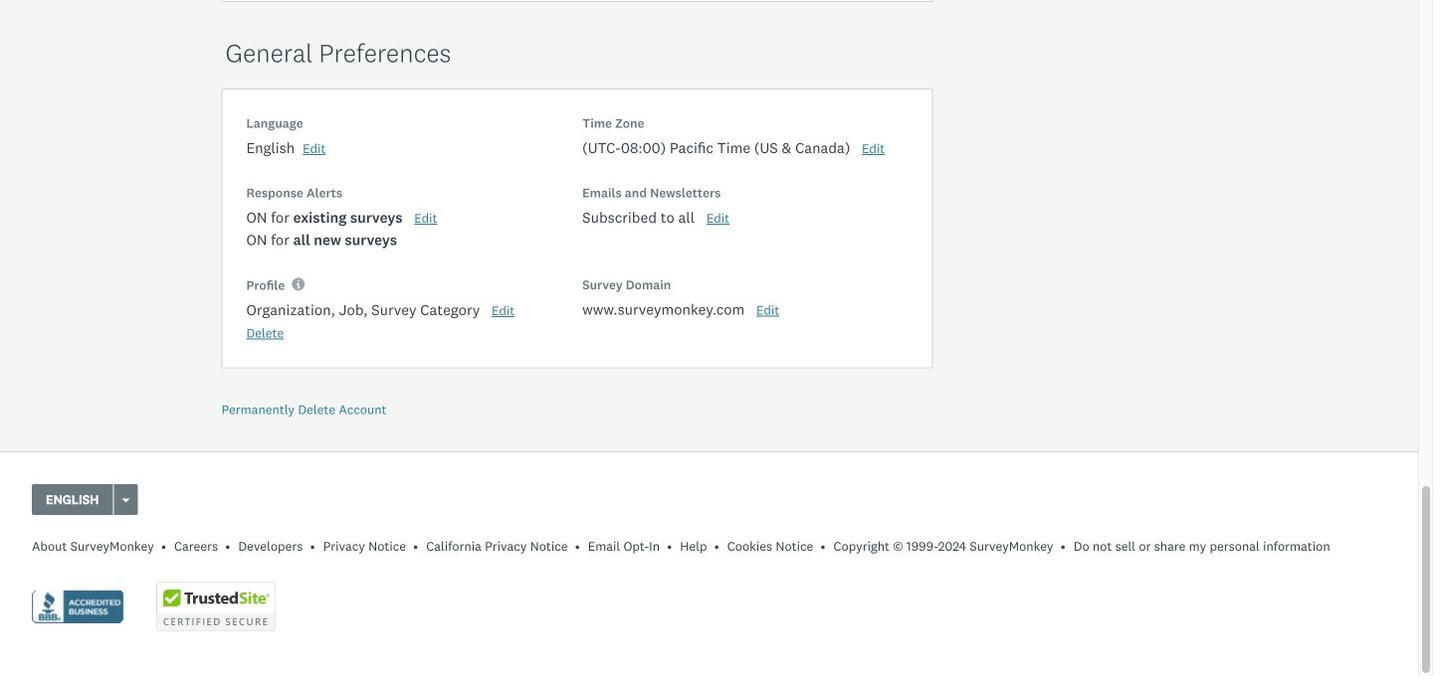 Task type: vqa. For each thing, say whether or not it's contained in the screenshot.
the rightmost the Products Icon
no



Task type: locate. For each thing, give the bounding box(es) containing it.
trustedsite helps keep you safe from identity theft, credit card fraud, spyware, spam, viruses and online scams image
[[156, 582, 276, 632]]



